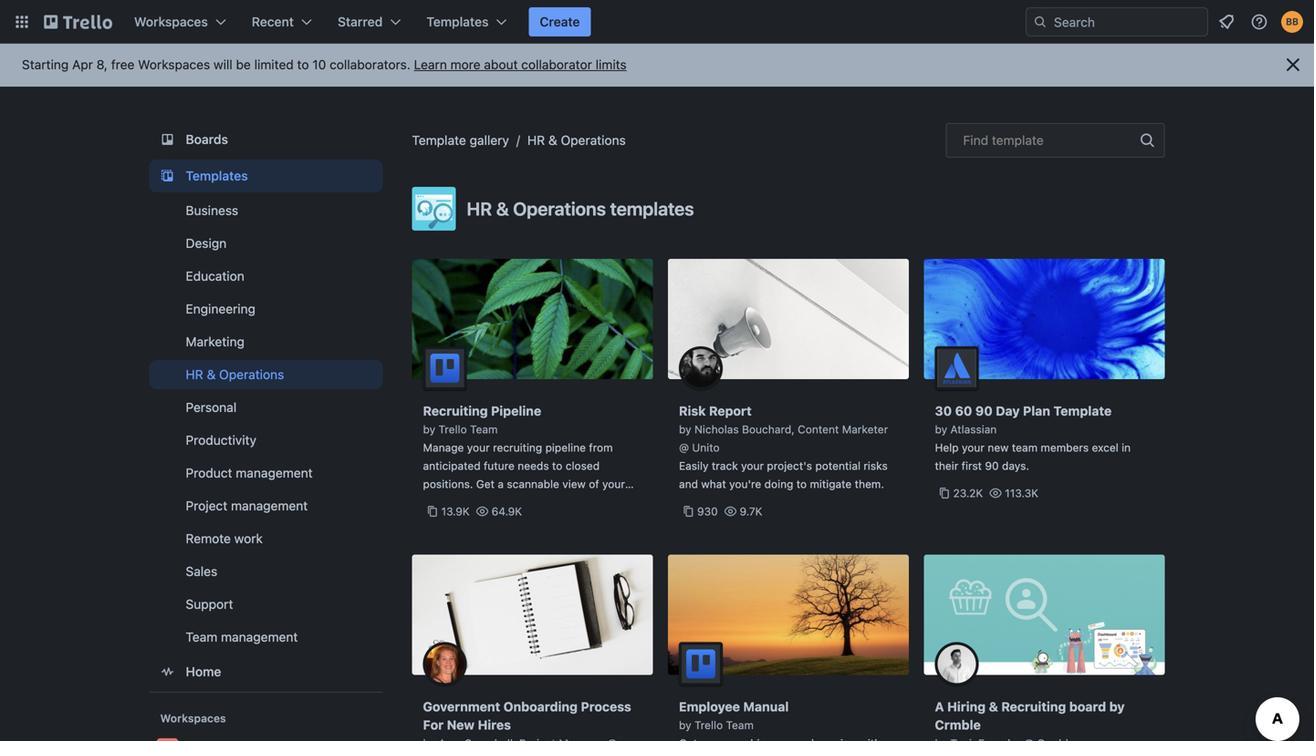 Task type: vqa. For each thing, say whether or not it's contained in the screenshot.
topmost 90
yes



Task type: locate. For each thing, give the bounding box(es) containing it.
trello inside employee manual by trello team
[[694, 720, 723, 732]]

management for team management
[[221, 630, 298, 645]]

1 vertical spatial recruiting
[[1001, 700, 1066, 715]]

1 vertical spatial management
[[231, 499, 308, 514]]

team for recruiting
[[470, 423, 498, 436]]

limits
[[596, 57, 627, 72]]

& right the hiring
[[989, 700, 998, 715]]

1 horizontal spatial template
[[1053, 404, 1112, 419]]

trello team image up 'employee'
[[679, 643, 723, 687]]

0 vertical spatial templates
[[426, 14, 489, 29]]

be
[[236, 57, 251, 72]]

gallery
[[470, 133, 509, 148]]

template
[[412, 133, 466, 148], [1053, 404, 1112, 419]]

project
[[186, 499, 227, 514]]

& up personal
[[207, 367, 216, 382]]

workspaces up free
[[134, 14, 208, 29]]

hr right hr & operations icon
[[467, 198, 492, 219]]

0 vertical spatial management
[[236, 466, 313, 481]]

template left gallery
[[412, 133, 466, 148]]

by inside risk report by nicholas bouchard, content marketer @ unito easily track your project's potential risks and what you're doing to mitigate them.
[[679, 423, 691, 436]]

templates button
[[415, 7, 518, 37]]

about
[[484, 57, 518, 72]]

hr right gallery
[[527, 133, 545, 148]]

by for report
[[679, 423, 691, 436]]

Search field
[[1048, 8, 1207, 36]]

templates
[[426, 14, 489, 29], [186, 168, 248, 183]]

marketing
[[186, 334, 245, 349]]

0 horizontal spatial hr
[[186, 367, 203, 382]]

your down atlassian
[[962, 442, 985, 454]]

collaborators.
[[330, 57, 410, 72]]

1 vertical spatial to
[[796, 478, 807, 491]]

workspaces
[[134, 14, 208, 29], [138, 57, 210, 72], [160, 713, 226, 725]]

apr
[[72, 57, 93, 72]]

doing
[[764, 478, 793, 491]]

hr & operations link
[[527, 133, 626, 148], [149, 360, 383, 390]]

90 down new
[[985, 460, 999, 473]]

1 vertical spatial templates
[[186, 168, 248, 183]]

1 vertical spatial 90
[[985, 460, 999, 473]]

by for pipeline
[[423, 423, 435, 436]]

1 vertical spatial trello
[[694, 720, 723, 732]]

product management
[[186, 466, 313, 481]]

new
[[447, 718, 475, 733]]

management down productivity link
[[236, 466, 313, 481]]

board image
[[156, 129, 178, 151]]

support link
[[149, 590, 383, 620]]

0 vertical spatial workspaces
[[134, 14, 208, 29]]

workspaces down workspaces popup button
[[138, 57, 210, 72]]

recruiting
[[423, 404, 488, 419], [1001, 700, 1066, 715]]

team management link
[[149, 623, 383, 652]]

personal link
[[149, 393, 383, 422]]

0 horizontal spatial trello
[[438, 423, 467, 436]]

a hiring & recruiting board by crmble
[[935, 700, 1125, 733]]

management down product management link
[[231, 499, 308, 514]]

0 vertical spatial team
[[470, 423, 498, 436]]

0 vertical spatial template
[[412, 133, 466, 148]]

track
[[712, 460, 738, 473]]

management down support link in the bottom left of the page
[[221, 630, 298, 645]]

0 horizontal spatial trello team image
[[423, 347, 467, 391]]

to inside risk report by nicholas bouchard, content marketer @ unito easily track your project's potential risks and what you're doing to mitigate them.
[[796, 478, 807, 491]]

1 vertical spatial trello team image
[[679, 643, 723, 687]]

0 horizontal spatial hr & operations
[[186, 367, 284, 382]]

team for employee
[[726, 720, 754, 732]]

by
[[423, 423, 435, 436], [679, 423, 691, 436], [935, 423, 947, 436], [1109, 700, 1125, 715], [679, 720, 691, 732]]

management
[[236, 466, 313, 481], [231, 499, 308, 514], [221, 630, 298, 645]]

template up members
[[1053, 404, 1112, 419]]

0 horizontal spatial your
[[741, 460, 764, 473]]

onboarding
[[503, 700, 578, 715]]

government onboarding process for new hires
[[423, 700, 631, 733]]

boards link
[[149, 123, 383, 156]]

1 horizontal spatial hr & operations link
[[527, 133, 626, 148]]

1 horizontal spatial trello
[[694, 720, 723, 732]]

trello down 'employee'
[[694, 720, 723, 732]]

find template
[[963, 133, 1044, 148]]

productivity link
[[149, 426, 383, 455]]

1 vertical spatial template
[[1053, 404, 1112, 419]]

by inside recruiting pipeline by trello team
[[423, 423, 435, 436]]

hr & operations up hr & operations templates
[[527, 133, 626, 148]]

hr & operations down marketing
[[186, 367, 284, 382]]

0 vertical spatial to
[[297, 57, 309, 72]]

and
[[679, 478, 698, 491]]

their
[[935, 460, 958, 473]]

2 vertical spatial team
[[726, 720, 754, 732]]

10
[[312, 57, 326, 72]]

for
[[423, 718, 444, 733]]

remote work
[[186, 532, 263, 547]]

risk report by nicholas bouchard, content marketer @ unito easily track your project's potential risks and what you're doing to mitigate them.
[[679, 404, 888, 491]]

management inside "link"
[[231, 499, 308, 514]]

by inside employee manual by trello team
[[679, 720, 691, 732]]

team down support
[[186, 630, 217, 645]]

atlassian image
[[935, 347, 979, 391]]

trello team image for recruiting pipeline
[[423, 347, 467, 391]]

trello for recruiting
[[438, 423, 467, 436]]

trello inside recruiting pipeline by trello team
[[438, 423, 467, 436]]

employee
[[679, 700, 740, 715]]

engineering
[[186, 302, 256, 317]]

2 horizontal spatial hr
[[527, 133, 545, 148]]

workspaces down home
[[160, 713, 226, 725]]

team inside recruiting pipeline by trello team
[[470, 423, 498, 436]]

risk
[[679, 404, 706, 419]]

hr & operations icon image
[[412, 187, 456, 231]]

templates up more
[[426, 14, 489, 29]]

project's
[[767, 460, 812, 473]]

0 horizontal spatial hr & operations link
[[149, 360, 383, 390]]

templates up business
[[186, 168, 248, 183]]

collaborator
[[521, 57, 592, 72]]

templates inside dropdown button
[[426, 14, 489, 29]]

1 horizontal spatial recruiting
[[1001, 700, 1066, 715]]

template board image
[[156, 165, 178, 187]]

to down project's
[[796, 478, 807, 491]]

hr & operations link up personal link
[[149, 360, 383, 390]]

open information menu image
[[1250, 13, 1268, 31]]

management for project management
[[231, 499, 308, 514]]

trello team image
[[423, 347, 467, 391], [679, 643, 723, 687]]

0 vertical spatial trello team image
[[423, 347, 467, 391]]

recruiting left board
[[1001, 700, 1066, 715]]

business
[[186, 203, 238, 218]]

1 vertical spatial hr
[[467, 198, 492, 219]]

team inside employee manual by trello team
[[726, 720, 754, 732]]

days.
[[1002, 460, 1029, 473]]

1 vertical spatial hr & operations link
[[149, 360, 383, 390]]

& right hr & operations icon
[[496, 198, 509, 219]]

potential
[[815, 460, 860, 473]]

team
[[1012, 442, 1038, 454]]

90 right 60
[[975, 404, 993, 419]]

members
[[1041, 442, 1089, 454]]

30 60 90 day plan template by atlassian help your new team members excel in their first 90 days.
[[935, 404, 1131, 473]]

team down pipeline
[[470, 423, 498, 436]]

& inside a hiring & recruiting board by crmble
[[989, 700, 998, 715]]

education
[[186, 269, 244, 284]]

trello team image for employee manual
[[679, 643, 723, 687]]

0 vertical spatial recruiting
[[423, 404, 488, 419]]

1 horizontal spatial templates
[[426, 14, 489, 29]]

crmble
[[935, 718, 981, 733]]

starting apr 8, free workspaces will be limited to 10 collaborators. learn more about collaborator limits
[[22, 57, 627, 72]]

90
[[975, 404, 993, 419], [985, 460, 999, 473]]

team down manual at the bottom of the page
[[726, 720, 754, 732]]

0 horizontal spatial recruiting
[[423, 404, 488, 419]]

trello
[[438, 423, 467, 436], [694, 720, 723, 732]]

support
[[186, 597, 233, 612]]

recent button
[[241, 7, 323, 37]]

Find template field
[[946, 123, 1165, 158]]

recent
[[252, 14, 294, 29]]

1 vertical spatial hr & operations
[[186, 367, 284, 382]]

0 vertical spatial hr & operations
[[527, 133, 626, 148]]

recruiting left pipeline
[[423, 404, 488, 419]]

0 horizontal spatial team
[[186, 630, 217, 645]]

30
[[935, 404, 952, 419]]

find
[[963, 133, 988, 148]]

to
[[297, 57, 309, 72], [796, 478, 807, 491]]

bob builder (bobbuilder40) image
[[1281, 11, 1303, 33]]

1 horizontal spatial hr
[[467, 198, 492, 219]]

&
[[548, 133, 557, 148], [496, 198, 509, 219], [207, 367, 216, 382], [989, 700, 998, 715]]

hr
[[527, 133, 545, 148], [467, 198, 492, 219], [186, 367, 203, 382]]

trello up 13.9k
[[438, 423, 467, 436]]

boards
[[186, 132, 228, 147]]

1 vertical spatial your
[[741, 460, 764, 473]]

hr & operations
[[527, 133, 626, 148], [186, 367, 284, 382]]

1 horizontal spatial to
[[796, 478, 807, 491]]

team management
[[186, 630, 298, 645]]

by for manual
[[679, 720, 691, 732]]

0 vertical spatial your
[[962, 442, 985, 454]]

@
[[679, 442, 689, 454]]

your up you're
[[741, 460, 764, 473]]

1 horizontal spatial trello team image
[[679, 643, 723, 687]]

1 vertical spatial workspaces
[[138, 57, 210, 72]]

1 horizontal spatial your
[[962, 442, 985, 454]]

2 vertical spatial operations
[[219, 367, 284, 382]]

2 vertical spatial management
[[221, 630, 298, 645]]

hr up personal
[[186, 367, 203, 382]]

atlassian
[[950, 423, 997, 436]]

trello team image up recruiting pipeline by trello team
[[423, 347, 467, 391]]

2 horizontal spatial team
[[726, 720, 754, 732]]

template gallery link
[[412, 133, 509, 148]]

1 horizontal spatial team
[[470, 423, 498, 436]]

excel
[[1092, 442, 1118, 454]]

hr & operations link up hr & operations templates
[[527, 133, 626, 148]]

to left 10
[[297, 57, 309, 72]]

amy campbell, project manager @ government business results, llc image
[[423, 643, 467, 687]]

0 vertical spatial trello
[[438, 423, 467, 436]]

9.7k
[[740, 506, 762, 518]]



Task type: describe. For each thing, give the bounding box(es) containing it.
mitigate
[[810, 478, 852, 491]]

930
[[697, 506, 718, 518]]

by inside a hiring & recruiting board by crmble
[[1109, 700, 1125, 715]]

design
[[186, 236, 227, 251]]

0 vertical spatial hr & operations link
[[527, 133, 626, 148]]

hires
[[478, 718, 511, 733]]

1 vertical spatial team
[[186, 630, 217, 645]]

0 notifications image
[[1215, 11, 1237, 33]]

free
[[111, 57, 134, 72]]

starred button
[[327, 7, 412, 37]]

0 vertical spatial operations
[[561, 133, 626, 148]]

nicholas bouchard, content marketer @ unito image
[[679, 347, 723, 391]]

template
[[992, 133, 1044, 148]]

help
[[935, 442, 959, 454]]

64.9k
[[491, 506, 522, 518]]

nicholas
[[694, 423, 739, 436]]

23.2k
[[953, 487, 983, 500]]

recruiting pipeline by trello team
[[423, 404, 541, 436]]

& right gallery
[[548, 133, 557, 148]]

personal
[[186, 400, 237, 415]]

process
[[581, 700, 631, 715]]

report
[[709, 404, 752, 419]]

bouchard,
[[742, 423, 795, 436]]

engineering link
[[149, 295, 383, 324]]

trello for employee
[[694, 720, 723, 732]]

by inside 30 60 90 day plan template by atlassian help your new team members excel in their first 90 days.
[[935, 423, 947, 436]]

easily
[[679, 460, 709, 473]]

search image
[[1033, 15, 1048, 29]]

more
[[450, 57, 481, 72]]

0 horizontal spatial to
[[297, 57, 309, 72]]

first
[[961, 460, 982, 473]]

recruiting inside recruiting pipeline by trello team
[[423, 404, 488, 419]]

new
[[988, 442, 1009, 454]]

a hiring & recruiting board by crmble link
[[924, 555, 1165, 742]]

business link
[[149, 196, 383, 225]]

marketing link
[[149, 328, 383, 357]]

create
[[540, 14, 580, 29]]

board
[[1069, 700, 1106, 715]]

1 horizontal spatial hr & operations
[[527, 133, 626, 148]]

template inside 30 60 90 day plan template by atlassian help your new team members excel in their first 90 days.
[[1053, 404, 1112, 419]]

marketer
[[842, 423, 888, 436]]

education link
[[149, 262, 383, 291]]

unito
[[692, 442, 720, 454]]

starting
[[22, 57, 69, 72]]

risks
[[864, 460, 888, 473]]

remote
[[186, 532, 231, 547]]

hiring
[[947, 700, 986, 715]]

0 vertical spatial 90
[[975, 404, 993, 419]]

home image
[[156, 662, 178, 683]]

create button
[[529, 7, 591, 37]]

templates link
[[149, 160, 383, 193]]

workspaces inside popup button
[[134, 14, 208, 29]]

0 horizontal spatial template
[[412, 133, 466, 148]]

remote work link
[[149, 525, 383, 554]]

a
[[935, 700, 944, 715]]

template gallery
[[412, 133, 509, 148]]

plan
[[1023, 404, 1050, 419]]

government onboarding process for new hires link
[[412, 555, 653, 742]]

home link
[[149, 656, 383, 689]]

back to home image
[[44, 7, 112, 37]]

home
[[186, 665, 221, 680]]

1 vertical spatial operations
[[513, 198, 606, 219]]

0 horizontal spatial templates
[[186, 168, 248, 183]]

product
[[186, 466, 232, 481]]

content
[[798, 423, 839, 436]]

113.3k
[[1005, 487, 1038, 500]]

2 vertical spatial workspaces
[[160, 713, 226, 725]]

sales
[[186, 564, 217, 579]]

will
[[214, 57, 232, 72]]

government
[[423, 700, 500, 715]]

design link
[[149, 229, 383, 258]]

product management link
[[149, 459, 383, 488]]

manual
[[743, 700, 789, 715]]

learn more about collaborator limits link
[[414, 57, 627, 72]]

management for product management
[[236, 466, 313, 481]]

2 vertical spatial hr
[[186, 367, 203, 382]]

recruiting inside a hiring & recruiting board by crmble
[[1001, 700, 1066, 715]]

13.9k
[[441, 506, 470, 518]]

workspaces button
[[123, 7, 237, 37]]

your inside risk report by nicholas bouchard, content marketer @ unito easily track your project's potential risks and what you're doing to mitigate them.
[[741, 460, 764, 473]]

your inside 30 60 90 day plan template by atlassian help your new team members excel in their first 90 days.
[[962, 442, 985, 454]]

employee manual by trello team
[[679, 700, 789, 732]]

day
[[996, 404, 1020, 419]]

0 vertical spatial hr
[[527, 133, 545, 148]]

toni, founder @ crmble image
[[935, 643, 979, 687]]

work
[[234, 532, 263, 547]]

sales link
[[149, 558, 383, 587]]

what
[[701, 478, 726, 491]]

pipeline
[[491, 404, 541, 419]]

project management link
[[149, 492, 383, 521]]

learn
[[414, 57, 447, 72]]

hr & operations templates
[[467, 198, 694, 219]]

primary element
[[0, 0, 1314, 44]]

60
[[955, 404, 972, 419]]

you're
[[729, 478, 761, 491]]

in
[[1122, 442, 1131, 454]]



